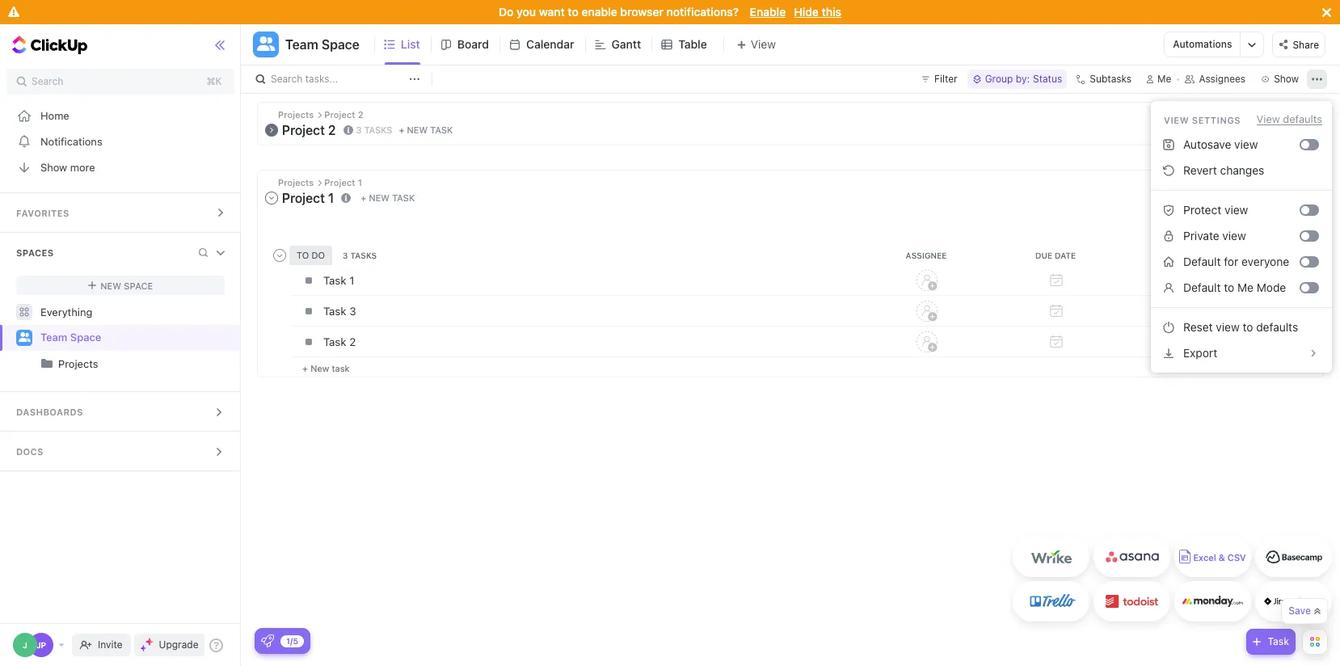 Task type: describe. For each thing, give the bounding box(es) containing it.
share
[[1293, 39, 1319, 51]]

upgrade link
[[134, 634, 205, 656]]

do
[[499, 5, 514, 19]]

1 horizontal spatial +
[[361, 192, 366, 203]]

0 vertical spatial + new task
[[361, 192, 415, 203]]

table
[[678, 37, 707, 51]]

reset view to defaults button
[[1158, 314, 1326, 340]]

view for reset
[[1216, 320, 1240, 334]]

export button
[[1158, 340, 1326, 366]]

autosave
[[1183, 137, 1231, 151]]

mode
[[1257, 280, 1286, 294]]

hide closed for hide closed "button" related to the bottommost list info image
[[1248, 181, 1307, 192]]

calendar link
[[526, 24, 581, 65]]

home
[[40, 109, 69, 122]]

automations button
[[1165, 32, 1240, 57]]

2 vertical spatial +
[[302, 363, 308, 373]]

user group image
[[18, 332, 30, 342]]

0 horizontal spatial task
[[332, 363, 350, 373]]

1/5
[[286, 636, 298, 645]]

me inside "button"
[[1158, 73, 1172, 85]]

do you want to enable browser notifications? enable hide this
[[499, 5, 841, 19]]

gantt link
[[611, 24, 648, 65]]

table link
[[678, 24, 714, 65]]

notifications?
[[667, 5, 739, 19]]

export button
[[1158, 340, 1326, 366]]

task for task 3
[[323, 304, 346, 317]]

default to me mode button
[[1158, 275, 1300, 301]]

1 horizontal spatial to
[[1224, 280, 1235, 294]]

3 tasks + new task
[[356, 124, 453, 135]]

dashboards
[[16, 407, 83, 417]]

0 vertical spatial list info image
[[343, 125, 353, 135]]

1 vertical spatial space
[[124, 280, 153, 291]]

tasks
[[364, 124, 392, 135]]

csv
[[1228, 552, 1246, 563]]

1 projects link from the left
[[2, 351, 227, 377]]

hide closed button for the bottommost list info image
[[1232, 178, 1311, 195]]

more
[[70, 160, 95, 173]]

new down ‎task 2
[[311, 363, 329, 373]]

reset
[[1183, 320, 1213, 334]]

team space for the team space link
[[40, 331, 101, 344]]

1 closed from the top
[[1271, 114, 1307, 124]]

view for autosave
[[1234, 137, 1258, 151]]

you
[[517, 5, 536, 19]]

sidebar navigation
[[0, 24, 241, 666]]

show
[[40, 160, 67, 173]]

board link
[[457, 24, 496, 65]]

new down the tasks
[[369, 192, 390, 203]]

3 inside 3 tasks + new task
[[356, 124, 362, 135]]

gantt
[[611, 37, 641, 51]]

automations
[[1173, 38, 1232, 50]]

‎task 1
[[323, 274, 354, 287]]

0 vertical spatial hide
[[794, 5, 819, 19]]

search for search
[[32, 75, 63, 87]]

board
[[457, 37, 489, 51]]

+ inside 3 tasks + new task
[[399, 125, 405, 135]]

projects
[[58, 357, 98, 370]]

‎task for ‎task 2
[[323, 335, 346, 348]]

share button
[[1273, 32, 1326, 57]]

upgrade
[[159, 639, 198, 651]]

team for team space button
[[285, 37, 318, 52]]

notifications link
[[0, 129, 241, 154]]

onboarding checklist button element
[[261, 635, 274, 647]]

list link
[[401, 24, 427, 65]]

hide closed for hide closed "button" for top list info image
[[1248, 114, 1307, 124]]

revert changes button
[[1158, 158, 1326, 183]]

revert changes
[[1183, 163, 1264, 177]]

everything
[[40, 305, 92, 318]]

enable
[[750, 5, 786, 19]]

2
[[349, 335, 356, 348]]

hide closed button for top list info image
[[1232, 111, 1311, 127]]

home link
[[0, 103, 241, 129]]

search for search tasks...
[[271, 73, 303, 85]]

team for the team space link
[[40, 331, 67, 344]]

list
[[401, 37, 420, 51]]



Task type: vqa. For each thing, say whether or not it's contained in the screenshot.
Dropdown menu ICON on the top right of page
no



Task type: locate. For each thing, give the bounding box(es) containing it.
0 horizontal spatial view
[[1164, 114, 1189, 125]]

task 3 link
[[319, 297, 858, 325]]

tasks...
[[305, 73, 338, 85]]

1 horizontal spatial + new task
[[361, 192, 415, 203]]

view defaults
[[1257, 112, 1323, 125]]

1 vertical spatial task
[[392, 192, 415, 203]]

view settings
[[1164, 114, 1241, 125]]

+
[[399, 125, 405, 135], [361, 192, 366, 203], [302, 363, 308, 373]]

1 vertical spatial defaults
[[1256, 320, 1298, 334]]

2 projects link from the left
[[58, 351, 227, 377]]

search left tasks...
[[271, 73, 303, 85]]

1 vertical spatial team
[[40, 331, 67, 344]]

team space for team space button
[[285, 37, 360, 52]]

to right want
[[568, 5, 579, 19]]

revert
[[1183, 163, 1217, 177]]

invite
[[98, 639, 123, 651]]

0 horizontal spatial space
[[70, 331, 101, 344]]

2 vertical spatial task
[[332, 363, 350, 373]]

0 vertical spatial task
[[430, 125, 453, 135]]

1 horizontal spatial task
[[392, 192, 415, 203]]

0 vertical spatial +
[[399, 125, 405, 135]]

1 vertical spatial ‎task
[[323, 335, 346, 348]]

new inside 3 tasks + new task
[[407, 125, 428, 135]]

defaults inside button
[[1256, 320, 1298, 334]]

task inside 3 tasks + new task
[[430, 125, 453, 135]]

team space inside button
[[285, 37, 360, 52]]

space for team space button
[[322, 37, 360, 52]]

new right the tasks
[[407, 125, 428, 135]]

+ new task
[[361, 192, 415, 203], [302, 363, 350, 373]]

view defaults button
[[1257, 112, 1323, 125]]

view
[[1234, 137, 1258, 151], [1216, 320, 1240, 334]]

1 ‎task from the top
[[323, 274, 346, 287]]

task 3
[[323, 304, 356, 317]]

2 vertical spatial to
[[1243, 320, 1253, 334]]

task right the tasks
[[430, 125, 453, 135]]

this
[[822, 5, 841, 19]]

+ new task down ‎task 2
[[302, 363, 350, 373]]

0 horizontal spatial +
[[302, 363, 308, 373]]

task down 3 tasks + new task
[[392, 192, 415, 203]]

2 vertical spatial hide
[[1248, 181, 1269, 192]]

0 vertical spatial 3
[[356, 124, 362, 135]]

space up search tasks... text field
[[322, 37, 360, 52]]

view for view defaults
[[1257, 112, 1280, 125]]

‎task 2 link
[[319, 328, 858, 355]]

0 vertical spatial ‎task
[[323, 274, 346, 287]]

space for the team space link
[[70, 331, 101, 344]]

task down save at the right of the page
[[1268, 635, 1289, 647]]

search tasks...
[[271, 73, 338, 85]]

1 vertical spatial closed
[[1271, 181, 1307, 192]]

‎task left the 1
[[323, 274, 346, 287]]

to up export dropdown button at the bottom of the page
[[1243, 320, 1253, 334]]

0 vertical spatial closed
[[1271, 114, 1307, 124]]

1 vertical spatial hide
[[1248, 114, 1269, 124]]

hide closed up autosave view button
[[1248, 114, 1307, 124]]

&
[[1219, 552, 1225, 563]]

space
[[322, 37, 360, 52], [124, 280, 153, 291], [70, 331, 101, 344]]

‎task 2
[[323, 335, 356, 348]]

hide closed button down changes
[[1232, 178, 1311, 195]]

+ new task down the tasks
[[361, 192, 415, 203]]

search up home
[[32, 75, 63, 87]]

hide closed down changes
[[1248, 181, 1307, 192]]

0 horizontal spatial team
[[40, 331, 67, 344]]

excel
[[1193, 552, 1216, 563]]

defaults down share
[[1283, 112, 1323, 125]]

default
[[1183, 280, 1221, 294]]

⌘k
[[207, 75, 222, 87]]

space up the everything link
[[124, 280, 153, 291]]

view for view settings
[[1164, 114, 1189, 125]]

autosave view
[[1183, 137, 1258, 151]]

view right reset
[[1216, 320, 1240, 334]]

show more
[[40, 160, 95, 173]]

excel & csv link
[[1174, 537, 1251, 577]]

favorites button
[[0, 193, 241, 232]]

1 vertical spatial 3
[[349, 304, 356, 317]]

0 vertical spatial team
[[285, 37, 318, 52]]

search inside sidebar navigation
[[32, 75, 63, 87]]

1 vertical spatial list info image
[[341, 193, 351, 202]]

1 horizontal spatial space
[[124, 280, 153, 291]]

hide closed button
[[1232, 111, 1311, 127], [1232, 178, 1311, 195]]

to
[[568, 5, 579, 19], [1224, 280, 1235, 294], [1243, 320, 1253, 334]]

2 hide closed button from the top
[[1232, 178, 1311, 195]]

me left mode
[[1238, 280, 1254, 294]]

assignees button
[[1178, 70, 1253, 89]]

1 horizontal spatial view
[[1257, 112, 1280, 125]]

task for task
[[1268, 635, 1289, 647]]

1
[[349, 274, 354, 287]]

team down everything
[[40, 331, 67, 344]]

closed down view defaults button on the top
[[1271, 181, 1307, 192]]

‎task
[[323, 274, 346, 287], [323, 335, 346, 348]]

team space link
[[40, 325, 227, 351]]

team
[[285, 37, 318, 52], [40, 331, 67, 344]]

1 vertical spatial me
[[1238, 280, 1254, 294]]

0 vertical spatial space
[[322, 37, 360, 52]]

closed up autosave view button
[[1271, 114, 1307, 124]]

2 hide closed from the top
[[1248, 181, 1307, 192]]

to right default
[[1224, 280, 1235, 294]]

0 vertical spatial hide closed
[[1248, 114, 1307, 124]]

2 closed from the top
[[1271, 181, 1307, 192]]

export
[[1183, 346, 1217, 360]]

team space inside sidebar navigation
[[40, 331, 101, 344]]

1 vertical spatial to
[[1224, 280, 1235, 294]]

task down ‎task 1
[[323, 304, 346, 317]]

view up autosave
[[1164, 114, 1189, 125]]

1 hide closed from the top
[[1248, 114, 1307, 124]]

1 horizontal spatial task
[[1268, 635, 1289, 647]]

0 vertical spatial to
[[568, 5, 579, 19]]

‎task left 2 at the left bottom of the page
[[323, 335, 346, 348]]

defaults down mode
[[1256, 320, 1298, 334]]

view
[[1257, 112, 1280, 125], [1164, 114, 1189, 125]]

2 ‎task from the top
[[323, 335, 346, 348]]

everything link
[[0, 299, 241, 325]]

2 horizontal spatial space
[[322, 37, 360, 52]]

3 up 2 at the left bottom of the page
[[349, 304, 356, 317]]

task down ‎task 2
[[332, 363, 350, 373]]

2 horizontal spatial to
[[1243, 320, 1253, 334]]

0 horizontal spatial to
[[568, 5, 579, 19]]

excel & csv
[[1193, 552, 1246, 563]]

new up the everything link
[[100, 280, 121, 291]]

1 vertical spatial +
[[361, 192, 366, 203]]

hide closed button up autosave view button
[[1232, 111, 1311, 127]]

me button
[[1140, 70, 1178, 89]]

view up autosave view button
[[1257, 112, 1280, 125]]

favorites
[[16, 208, 69, 218]]

task
[[323, 304, 346, 317], [1268, 635, 1289, 647]]

1 vertical spatial hide closed
[[1248, 181, 1307, 192]]

settings
[[1192, 114, 1241, 125]]

1 vertical spatial task
[[1268, 635, 1289, 647]]

default to me mode
[[1183, 280, 1286, 294]]

want
[[539, 5, 565, 19]]

task
[[430, 125, 453, 135], [392, 192, 415, 203], [332, 363, 350, 373]]

save
[[1289, 605, 1311, 617]]

0 vertical spatial hide closed button
[[1232, 111, 1311, 127]]

1 horizontal spatial team
[[285, 37, 318, 52]]

2 horizontal spatial task
[[430, 125, 453, 135]]

0 horizontal spatial team space
[[40, 331, 101, 344]]

1 vertical spatial hide closed button
[[1232, 178, 1311, 195]]

0 horizontal spatial me
[[1158, 73, 1172, 85]]

onboarding checklist button image
[[261, 635, 274, 647]]

1 horizontal spatial me
[[1238, 280, 1254, 294]]

space inside team space button
[[322, 37, 360, 52]]

0 vertical spatial me
[[1158, 73, 1172, 85]]

1 hide closed button from the top
[[1232, 111, 1311, 127]]

changes
[[1220, 163, 1264, 177]]

space inside the team space link
[[70, 331, 101, 344]]

team inside sidebar navigation
[[40, 331, 67, 344]]

0 horizontal spatial search
[[32, 75, 63, 87]]

defaults
[[1283, 112, 1323, 125], [1256, 320, 1298, 334]]

list info image
[[343, 125, 353, 135], [341, 193, 351, 202]]

hide down changes
[[1248, 181, 1269, 192]]

0 vertical spatial task
[[323, 304, 346, 317]]

hide for hide closed "button" related to the bottommost list info image
[[1248, 181, 1269, 192]]

0 horizontal spatial + new task
[[302, 363, 350, 373]]

me
[[1158, 73, 1172, 85], [1238, 280, 1254, 294]]

me inside button
[[1238, 280, 1254, 294]]

browser
[[620, 5, 664, 19]]

3 left the tasks
[[356, 124, 362, 135]]

‎task 1 link
[[319, 266, 858, 294]]

me left assignees button
[[1158, 73, 1172, 85]]

autosave view button
[[1158, 132, 1300, 158]]

team space down everything
[[40, 331, 101, 344]]

space up the projects
[[70, 331, 101, 344]]

team up search tasks...
[[285, 37, 318, 52]]

view up changes
[[1234, 137, 1258, 151]]

2 horizontal spatial +
[[399, 125, 405, 135]]

hide closed
[[1248, 114, 1307, 124], [1248, 181, 1307, 192]]

team space up tasks...
[[285, 37, 360, 52]]

‎task for ‎task 1
[[323, 274, 346, 287]]

0 vertical spatial team space
[[285, 37, 360, 52]]

team inside button
[[285, 37, 318, 52]]

hide left 'this'
[[794, 5, 819, 19]]

docs
[[16, 446, 44, 457]]

notifications
[[40, 135, 102, 148]]

new inside sidebar navigation
[[100, 280, 121, 291]]

hide for hide closed "button" for top list info image
[[1248, 114, 1269, 124]]

1 vertical spatial team space
[[40, 331, 101, 344]]

team space button
[[279, 27, 360, 62]]

search
[[271, 73, 303, 85], [32, 75, 63, 87]]

1 horizontal spatial search
[[271, 73, 303, 85]]

0 horizontal spatial task
[[323, 304, 346, 317]]

1 vertical spatial + new task
[[302, 363, 350, 373]]

calendar
[[526, 37, 574, 51]]

new space
[[100, 280, 153, 291]]

1 vertical spatial view
[[1216, 320, 1240, 334]]

assignees
[[1199, 73, 1246, 85]]

0 vertical spatial defaults
[[1283, 112, 1323, 125]]

closed
[[1271, 114, 1307, 124], [1271, 181, 1307, 192]]

enable
[[582, 5, 617, 19]]

2 vertical spatial space
[[70, 331, 101, 344]]

Search tasks... text field
[[271, 68, 405, 91]]

reset view to defaults
[[1183, 320, 1298, 334]]

hide up autosave view button
[[1248, 114, 1269, 124]]

1 horizontal spatial team space
[[285, 37, 360, 52]]

0 vertical spatial view
[[1234, 137, 1258, 151]]



